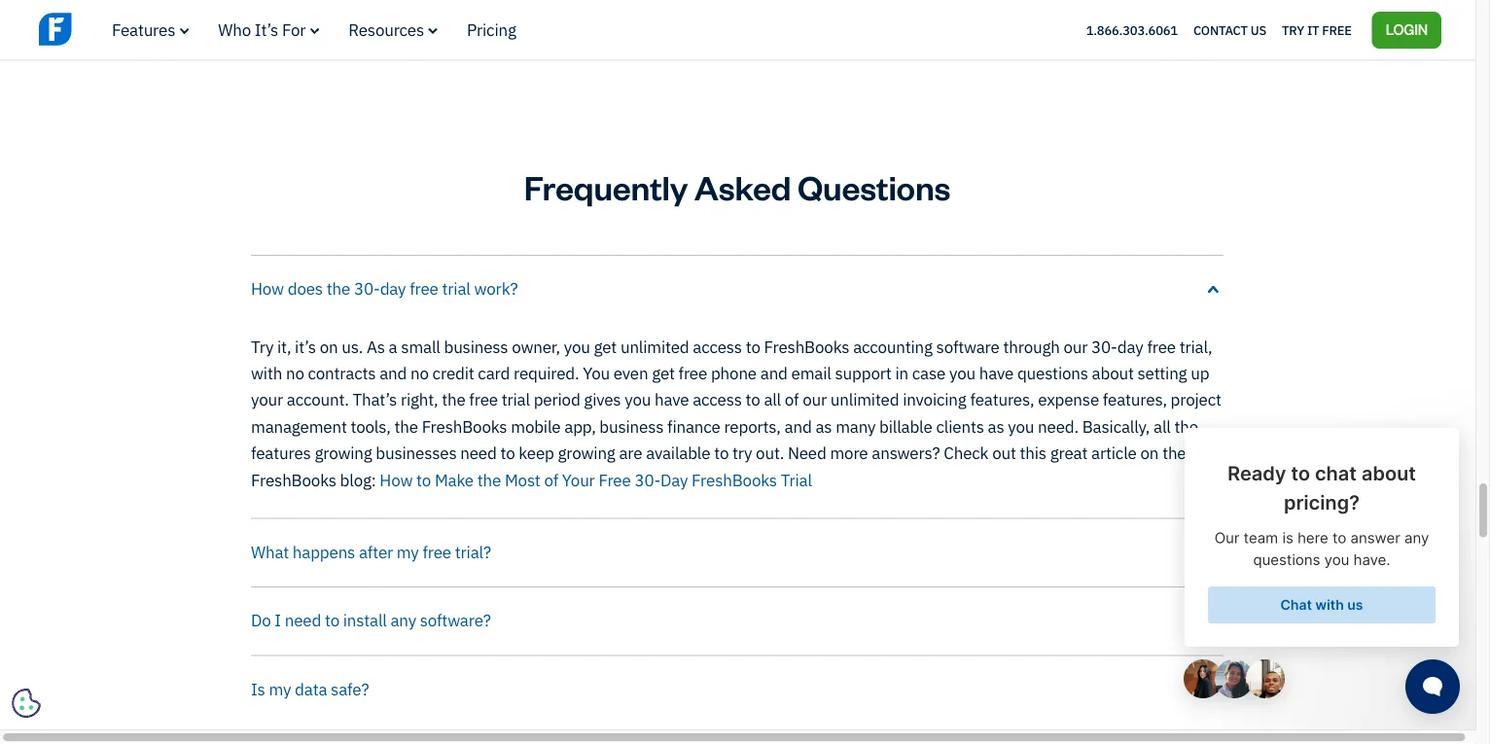 Task type: describe. For each thing, give the bounding box(es) containing it.
1 as from the left
[[815, 415, 832, 437]]

features
[[112, 19, 175, 40]]

most
[[505, 469, 540, 490]]

1 horizontal spatial unlimited
[[830, 389, 899, 410]]

free down card on the left
[[469, 389, 498, 410]]

try it, it's on us. as a small business owner, you get unlimited access to freshbooks accounting software through our 30-day free trial, with no contracts and no credit card required. you even get free phone and email support in case you have questions about setting up your account.  that's right, the free trial period gives you have access to all of our unlimited invoicing features, expense features, project management tools, the freshbooks mobile app, business finance reports, and as many billable clients as you need. basically, all the features growing businesses need to keep growing are available to try out.  need more answers? check out this great article on the freshbooks blog:
[[251, 336, 1221, 490]]

out.
[[756, 442, 784, 463]]

who it's for
[[218, 19, 306, 40]]

reports,
[[724, 415, 781, 437]]

0 horizontal spatial free
[[599, 469, 631, 490]]

1.866.303.6061
[[1086, 22, 1178, 38]]

basically,
[[1082, 415, 1150, 437]]

how for how to make the most of your free 30-day freshbooks trial
[[380, 469, 413, 490]]

about
[[1092, 362, 1134, 384]]

your
[[251, 389, 283, 410]]

contact us
[[1193, 22, 1266, 38]]

keep
[[519, 442, 554, 463]]

support
[[835, 362, 891, 384]]

account.
[[287, 389, 349, 410]]

1.866.303.6061 link
[[1086, 22, 1178, 38]]

freshbooks down features
[[251, 469, 336, 490]]

is
[[251, 678, 265, 699]]

check
[[944, 442, 989, 463]]

resources link
[[348, 19, 438, 40]]

many
[[836, 415, 876, 437]]

need inside try it, it's on us. as a small business owner, you get unlimited access to freshbooks accounting software through our 30-day free trial, with no contracts and no credit card required. you even get free phone and email support in case you have questions about setting up your account.  that's right, the free trial period gives you have access to all of our unlimited invoicing features, expense features, project management tools, the freshbooks mobile app, business finance reports, and as many billable clients as you need. basically, all the features growing businesses need to keep growing are available to try out.  need more answers? check out this great article on the freshbooks blog:
[[460, 442, 497, 463]]

0 horizontal spatial on
[[320, 336, 338, 357]]

how does the 30-day free trial work?
[[251, 278, 518, 299]]

small
[[401, 336, 440, 357]]

is my data safe?
[[251, 678, 369, 699]]

0 horizontal spatial day
[[380, 278, 406, 299]]

pricing
[[467, 19, 516, 40]]

even
[[614, 362, 648, 384]]

for
[[282, 19, 306, 40]]

2 as from the left
[[988, 415, 1004, 437]]

you down software at right
[[949, 362, 975, 384]]

free left trial?
[[423, 541, 451, 562]]

what happens after my free trial?
[[251, 541, 491, 562]]

1 growing from the left
[[315, 442, 372, 463]]

mobile
[[511, 415, 561, 437]]

to up "phone"
[[746, 336, 760, 357]]

it's
[[255, 19, 278, 40]]

to left keep
[[500, 442, 515, 463]]

contact
[[1193, 22, 1248, 38]]

and left email in the right of the page
[[760, 362, 788, 384]]

email
[[791, 362, 831, 384]]

finance
[[667, 415, 720, 437]]

0 vertical spatial business
[[444, 336, 508, 357]]

day
[[660, 469, 688, 490]]

owner,
[[512, 336, 560, 357]]

try it free
[[1282, 22, 1352, 38]]

invoicing
[[903, 389, 966, 410]]

out
[[992, 442, 1016, 463]]

accounting
[[853, 336, 933, 357]]

1 no from the left
[[286, 362, 304, 384]]

tools,
[[351, 415, 391, 437]]

1 horizontal spatial have
[[979, 362, 1014, 384]]

credit
[[432, 362, 474, 384]]

right,
[[401, 389, 438, 410]]

contact us link
[[1193, 17, 1266, 43]]

you up you
[[564, 336, 590, 357]]

this
[[1020, 442, 1046, 463]]

clients
[[936, 415, 984, 437]]

1 horizontal spatial on
[[1140, 442, 1159, 463]]

trial,
[[1180, 336, 1212, 357]]

app,
[[564, 415, 596, 437]]

who it's for link
[[218, 19, 319, 40]]

30- inside try it, it's on us. as a small business owner, you get unlimited access to freshbooks accounting software through our 30-day free trial, with no contracts and no credit card required. you even get free phone and email support in case you have questions about setting up your account.  that's right, the free trial period gives you have access to all of our unlimited invoicing features, expense features, project management tools, the freshbooks mobile app, business finance reports, and as many billable clients as you need. basically, all the features growing businesses need to keep growing are available to try out.  need more answers? check out this great article on the freshbooks blog:
[[1091, 336, 1117, 357]]

1 horizontal spatial get
[[652, 362, 675, 384]]

day inside try it, it's on us. as a small business owner, you get unlimited access to freshbooks accounting software through our 30-day free trial, with no contracts and no credit card required. you even get free phone and email support in case you have questions about setting up your account.  that's right, the free trial period gives you have access to all of our unlimited invoicing features, expense features, project management tools, the freshbooks mobile app, business finance reports, and as many billable clients as you need. basically, all the features growing businesses need to keep growing are available to try out.  need more answers? check out this great article on the freshbooks blog:
[[1117, 336, 1143, 357]]

more
[[830, 442, 868, 463]]

2 access from the top
[[693, 389, 742, 410]]

freshbooks down try
[[692, 469, 777, 490]]

i
[[275, 609, 281, 631]]

what
[[251, 541, 289, 562]]

free up setting
[[1147, 336, 1176, 357]]

free left "phone"
[[679, 362, 707, 384]]

phone
[[711, 362, 757, 384]]

setting
[[1137, 362, 1187, 384]]

freshbooks down right,
[[422, 415, 507, 437]]

safe?
[[331, 678, 369, 699]]

install
[[343, 609, 387, 631]]

1 vertical spatial of
[[544, 469, 558, 490]]

any
[[390, 609, 416, 631]]

available
[[646, 442, 710, 463]]

try
[[732, 442, 752, 463]]

of inside try it, it's on us. as a small business owner, you get unlimited access to freshbooks accounting software through our 30-day free trial, with no contracts and no credit card required. you even get free phone and email support in case you have questions about setting up your account.  that's right, the free trial period gives you have access to all of our unlimited invoicing features, expense features, project management tools, the freshbooks mobile app, business finance reports, and as many billable clients as you need. basically, all the features growing businesses need to keep growing are available to try out.  need more answers? check out this great article on the freshbooks blog:
[[785, 389, 799, 410]]

2 no from the left
[[410, 362, 429, 384]]

try it free link
[[1282, 17, 1352, 43]]

data
[[295, 678, 327, 699]]

do
[[251, 609, 271, 631]]

trial?
[[455, 541, 491, 562]]

that's
[[353, 389, 397, 410]]

it's
[[295, 336, 316, 357]]

contracts
[[308, 362, 376, 384]]

1 access from the top
[[693, 336, 742, 357]]

required.
[[513, 362, 579, 384]]

us.
[[342, 336, 363, 357]]

after
[[359, 541, 393, 562]]

us
[[1251, 22, 1266, 38]]

great
[[1050, 442, 1088, 463]]



Task type: vqa. For each thing, say whether or not it's contained in the screenshot.
📣
no



Task type: locate. For each thing, give the bounding box(es) containing it.
need
[[788, 442, 826, 463]]

trial
[[781, 469, 812, 490]]

no
[[286, 362, 304, 384], [410, 362, 429, 384]]

pricing link
[[467, 19, 516, 40]]

0 horizontal spatial all
[[764, 389, 781, 410]]

how left does
[[251, 278, 284, 299]]

business up card on the left
[[444, 336, 508, 357]]

access
[[693, 336, 742, 357], [693, 389, 742, 410]]

0 vertical spatial access
[[693, 336, 742, 357]]

my right is
[[269, 678, 291, 699]]

1 horizontal spatial 30-
[[635, 469, 660, 490]]

article
[[1091, 442, 1137, 463]]

1 vertical spatial try
[[251, 336, 274, 357]]

0 horizontal spatial our
[[803, 389, 827, 410]]

to left try
[[714, 442, 729, 463]]

your
[[562, 469, 595, 490]]

0 horizontal spatial try
[[251, 336, 274, 357]]

through
[[1003, 336, 1060, 357]]

trial
[[442, 278, 470, 299], [502, 389, 530, 410]]

30-
[[354, 278, 380, 299], [1091, 336, 1117, 357], [635, 469, 660, 490]]

1 vertical spatial access
[[693, 389, 742, 410]]

software
[[936, 336, 1000, 357]]

0 horizontal spatial features,
[[970, 389, 1034, 410]]

management
[[251, 415, 347, 437]]

businesses
[[376, 442, 457, 463]]

2 vertical spatial 30-
[[635, 469, 660, 490]]

0 vertical spatial on
[[320, 336, 338, 357]]

how to make the most of your free 30-day freshbooks trial
[[376, 469, 812, 490]]

to up reports,
[[746, 389, 760, 410]]

features, up basically,
[[1103, 389, 1167, 410]]

1 vertical spatial 30-
[[1091, 336, 1117, 357]]

1 horizontal spatial all
[[1154, 415, 1171, 437]]

login link
[[1372, 11, 1441, 48]]

up
[[1191, 362, 1209, 384]]

you
[[583, 362, 610, 384]]

1 horizontal spatial how
[[380, 469, 413, 490]]

1 vertical spatial free
[[599, 469, 631, 490]]

1 horizontal spatial no
[[410, 362, 429, 384]]

as up the need
[[815, 415, 832, 437]]

access down "phone"
[[693, 389, 742, 410]]

features,
[[970, 389, 1034, 410], [1103, 389, 1167, 410]]

0 horizontal spatial of
[[544, 469, 558, 490]]

1 horizontal spatial of
[[785, 389, 799, 410]]

how to make the most of your free 30-day freshbooks trial link
[[376, 469, 812, 490]]

it
[[1307, 22, 1319, 38]]

business
[[444, 336, 508, 357], [600, 415, 664, 437]]

1 horizontal spatial our
[[1064, 336, 1088, 357]]

1 horizontal spatial need
[[460, 442, 497, 463]]

0 vertical spatial 30-
[[354, 278, 380, 299]]

0 horizontal spatial my
[[269, 678, 291, 699]]

free up small
[[410, 278, 438, 299]]

you down even
[[625, 389, 651, 410]]

1 horizontal spatial trial
[[502, 389, 530, 410]]

with
[[251, 362, 282, 384]]

1 horizontal spatial as
[[988, 415, 1004, 437]]

how down businesses
[[380, 469, 413, 490]]

as
[[367, 336, 385, 357]]

2 horizontal spatial 30-
[[1091, 336, 1117, 357]]

in
[[895, 362, 908, 384]]

cookie preferences image
[[12, 689, 41, 718]]

get up you
[[594, 336, 617, 357]]

1 vertical spatial business
[[600, 415, 664, 437]]

on right article at bottom
[[1140, 442, 1159, 463]]

freshbooks logo image
[[39, 10, 190, 47]]

0 horizontal spatial have
[[655, 389, 689, 410]]

and up the need
[[785, 415, 812, 437]]

1 horizontal spatial features,
[[1103, 389, 1167, 410]]

need up 'make'
[[460, 442, 497, 463]]

day up a
[[380, 278, 406, 299]]

the
[[327, 278, 350, 299], [442, 389, 465, 410], [394, 415, 418, 437], [1174, 415, 1198, 437], [1162, 442, 1186, 463], [477, 469, 501, 490]]

of left your
[[544, 469, 558, 490]]

trial left work?
[[442, 278, 470, 299]]

our down email in the right of the page
[[803, 389, 827, 410]]

0 vertical spatial free
[[1322, 22, 1352, 38]]

it,
[[277, 336, 291, 357]]

1 vertical spatial on
[[1140, 442, 1159, 463]]

unlimited up even
[[620, 336, 689, 357]]

1 vertical spatial get
[[652, 362, 675, 384]]

30- down are
[[635, 469, 660, 490]]

work?
[[474, 278, 518, 299]]

you up "this"
[[1008, 415, 1034, 437]]

unlimited down support
[[830, 389, 899, 410]]

1 horizontal spatial business
[[600, 415, 664, 437]]

0 vertical spatial our
[[1064, 336, 1088, 357]]

day up about
[[1117, 336, 1143, 357]]

1 vertical spatial my
[[269, 678, 291, 699]]

0 horizontal spatial 30-
[[354, 278, 380, 299]]

features link
[[112, 19, 189, 40]]

30- up about
[[1091, 336, 1117, 357]]

frequently
[[524, 165, 688, 209]]

try inside try it, it's on us. as a small business owner, you get unlimited access to freshbooks accounting software through our 30-day free trial, with no contracts and no credit card required. you even get free phone and email support in case you have questions about setting up your account.  that's right, the free trial period gives you have access to all of our unlimited invoicing features, expense features, project management tools, the freshbooks mobile app, business finance reports, and as many billable clients as you need. basically, all the features growing businesses need to keep growing are available to try out.  need more answers? check out this great article on the freshbooks blog:
[[251, 336, 274, 357]]

try left it,
[[251, 336, 274, 357]]

0 vertical spatial get
[[594, 336, 617, 357]]

all down project
[[1154, 415, 1171, 437]]

try for try it free
[[1282, 22, 1304, 38]]

on right "it's"
[[320, 336, 338, 357]]

do i need to install any software?
[[251, 609, 491, 631]]

make
[[435, 469, 474, 490]]

1 vertical spatial how
[[380, 469, 413, 490]]

resources
[[348, 19, 424, 40]]

answers?
[[872, 442, 940, 463]]

0 vertical spatial need
[[460, 442, 497, 463]]

of down email in the right of the page
[[785, 389, 799, 410]]

have
[[979, 362, 1014, 384], [655, 389, 689, 410]]

try
[[1282, 22, 1304, 38], [251, 336, 274, 357]]

freshbooks
[[764, 336, 849, 357], [422, 415, 507, 437], [251, 469, 336, 490], [692, 469, 777, 490]]

0 horizontal spatial business
[[444, 336, 508, 357]]

cookie consent banner dialog
[[15, 490, 306, 715]]

1 horizontal spatial day
[[1117, 336, 1143, 357]]

how
[[251, 278, 284, 299], [380, 469, 413, 490]]

0 horizontal spatial as
[[815, 415, 832, 437]]

no up right,
[[410, 362, 429, 384]]

trial up mobile on the bottom of page
[[502, 389, 530, 410]]

of
[[785, 389, 799, 410], [544, 469, 558, 490]]

1 horizontal spatial growing
[[558, 442, 615, 463]]

need.
[[1038, 415, 1079, 437]]

billable
[[879, 415, 932, 437]]

all
[[764, 389, 781, 410], [1154, 415, 1171, 437]]

access up "phone"
[[693, 336, 742, 357]]

are
[[619, 442, 642, 463]]

a
[[389, 336, 397, 357]]

0 vertical spatial all
[[764, 389, 781, 410]]

1 vertical spatial trial
[[502, 389, 530, 410]]

growing down app,
[[558, 442, 615, 463]]

to down businesses
[[416, 469, 431, 490]]

free right it
[[1322, 22, 1352, 38]]

no right with
[[286, 362, 304, 384]]

0 vertical spatial have
[[979, 362, 1014, 384]]

business up are
[[600, 415, 664, 437]]

to left install at the left bottom of the page
[[325, 609, 339, 631]]

1 vertical spatial all
[[1154, 415, 1171, 437]]

trial inside try it, it's on us. as a small business owner, you get unlimited access to freshbooks accounting software through our 30-day free trial, with no contracts and no credit card required. you even get free phone and email support in case you have questions about setting up your account.  that's right, the free trial period gives you have access to all of our unlimited invoicing features, expense features, project management tools, the freshbooks mobile app, business finance reports, and as many billable clients as you need. basically, all the features growing businesses need to keep growing are available to try out.  need more answers? check out this great article on the freshbooks blog:
[[502, 389, 530, 410]]

try for try it, it's on us. as a small business owner, you get unlimited access to freshbooks accounting software through our 30-day free trial, with no contracts and no credit card required. you even get free phone and email support in case you have questions about setting up your account.  that's right, the free trial period gives you have access to all of our unlimited invoicing features, expense features, project management tools, the freshbooks mobile app, business finance reports, and as many billable clients as you need. basically, all the features growing businesses need to keep growing are available to try out.  need more answers? check out this great article on the freshbooks blog:
[[251, 336, 274, 357]]

1 horizontal spatial try
[[1282, 22, 1304, 38]]

1 vertical spatial our
[[803, 389, 827, 410]]

0 vertical spatial of
[[785, 389, 799, 410]]

1 horizontal spatial my
[[397, 541, 419, 562]]

1 vertical spatial day
[[1117, 336, 1143, 357]]

my right after
[[397, 541, 419, 562]]

try left it
[[1282, 22, 1304, 38]]

0 vertical spatial trial
[[442, 278, 470, 299]]

1 vertical spatial unlimited
[[830, 389, 899, 410]]

how for how does the 30-day free trial work?
[[251, 278, 284, 299]]

get
[[594, 336, 617, 357], [652, 362, 675, 384]]

0 horizontal spatial unlimited
[[620, 336, 689, 357]]

gives
[[584, 389, 621, 410]]

30- up the as
[[354, 278, 380, 299]]

0 horizontal spatial how
[[251, 278, 284, 299]]

0 vertical spatial unlimited
[[620, 336, 689, 357]]

day
[[380, 278, 406, 299], [1117, 336, 1143, 357]]

features, up clients
[[970, 389, 1034, 410]]

all up reports,
[[764, 389, 781, 410]]

1 horizontal spatial free
[[1322, 22, 1352, 38]]

blog:
[[340, 469, 376, 490]]

our up 'questions'
[[1064, 336, 1088, 357]]

growing up blog:
[[315, 442, 372, 463]]

0 horizontal spatial no
[[286, 362, 304, 384]]

freshbooks up email in the right of the page
[[764, 336, 849, 357]]

dialog
[[0, 0, 1490, 744]]

free down are
[[599, 469, 631, 490]]

project
[[1171, 389, 1221, 410]]

2 growing from the left
[[558, 442, 615, 463]]

0 horizontal spatial growing
[[315, 442, 372, 463]]

our
[[1064, 336, 1088, 357], [803, 389, 827, 410]]

does
[[288, 278, 323, 299]]

who
[[218, 19, 251, 40]]

features
[[251, 442, 311, 463]]

0 vertical spatial how
[[251, 278, 284, 299]]

0 vertical spatial day
[[380, 278, 406, 299]]

have down software at right
[[979, 362, 1014, 384]]

0 vertical spatial my
[[397, 541, 419, 562]]

questions
[[798, 165, 951, 209]]

1 vertical spatial have
[[655, 389, 689, 410]]

2 features, from the left
[[1103, 389, 1167, 410]]

0 vertical spatial try
[[1282, 22, 1304, 38]]

1 vertical spatial need
[[285, 609, 321, 631]]

0 horizontal spatial trial
[[442, 278, 470, 299]]

to
[[746, 336, 760, 357], [746, 389, 760, 410], [500, 442, 515, 463], [714, 442, 729, 463], [416, 469, 431, 490], [325, 609, 339, 631]]

have up finance
[[655, 389, 689, 410]]

period
[[534, 389, 580, 410]]

0 horizontal spatial get
[[594, 336, 617, 357]]

0 horizontal spatial need
[[285, 609, 321, 631]]

need right i
[[285, 609, 321, 631]]

1 features, from the left
[[970, 389, 1034, 410]]

case
[[912, 362, 946, 384]]

get right even
[[652, 362, 675, 384]]

card
[[478, 362, 510, 384]]

and down a
[[379, 362, 407, 384]]

as up out
[[988, 415, 1004, 437]]



